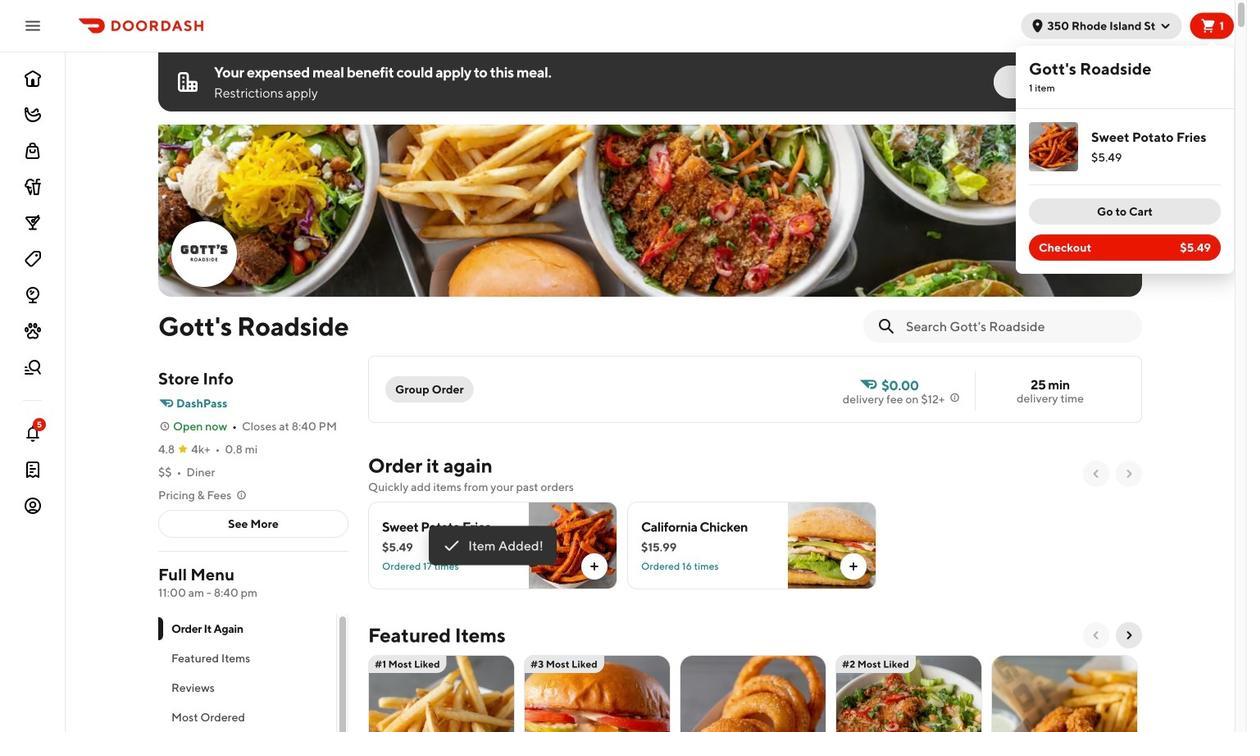 Task type: describe. For each thing, give the bounding box(es) containing it.
open menu image
[[23, 16, 43, 36]]

vietnamese chicken salad image
[[836, 655, 982, 732]]

next button of carousel image for previous button of carousel image in the bottom right of the page
[[1123, 629, 1136, 642]]

1 heading from the top
[[368, 453, 493, 479]]

2 heading from the top
[[368, 622, 506, 649]]

cheeseburger image
[[525, 655, 670, 732]]

previous button of carousel image
[[1090, 467, 1103, 481]]

fries image
[[369, 655, 514, 732]]



Task type: vqa. For each thing, say whether or not it's contained in the screenshot.
the bottom the Previous button of carousel icon
yes



Task type: locate. For each thing, give the bounding box(es) containing it.
add item to cart image
[[847, 560, 860, 573]]

heading
[[368, 453, 493, 479], [368, 622, 506, 649]]

sweet potato fries image
[[1029, 122, 1078, 171]]

previous button of carousel image
[[1090, 629, 1103, 642]]

0 vertical spatial next button of carousel image
[[1123, 467, 1136, 481]]

gott's roadside image
[[158, 125, 1142, 297], [173, 223, 235, 285]]

next button of carousel image right previous button of carousel icon
[[1123, 467, 1136, 481]]

2 next button of carousel image from the top
[[1123, 629, 1136, 642]]

1 next button of carousel image from the top
[[1123, 467, 1136, 481]]

next button of carousel image for previous button of carousel icon
[[1123, 467, 1136, 481]]

add item to cart image
[[588, 560, 601, 573]]

0 vertical spatial heading
[[368, 453, 493, 479]]

Item Search search field
[[906, 317, 1129, 335]]

next button of carousel image right previous button of carousel image in the bottom right of the page
[[1123, 629, 1136, 642]]

1 vertical spatial next button of carousel image
[[1123, 629, 1136, 642]]

1 vertical spatial heading
[[368, 622, 506, 649]]

next button of carousel image
[[1123, 467, 1136, 481], [1123, 629, 1136, 642]]

onion rings image
[[681, 655, 826, 732]]

chicken tenders image
[[992, 655, 1137, 732]]



